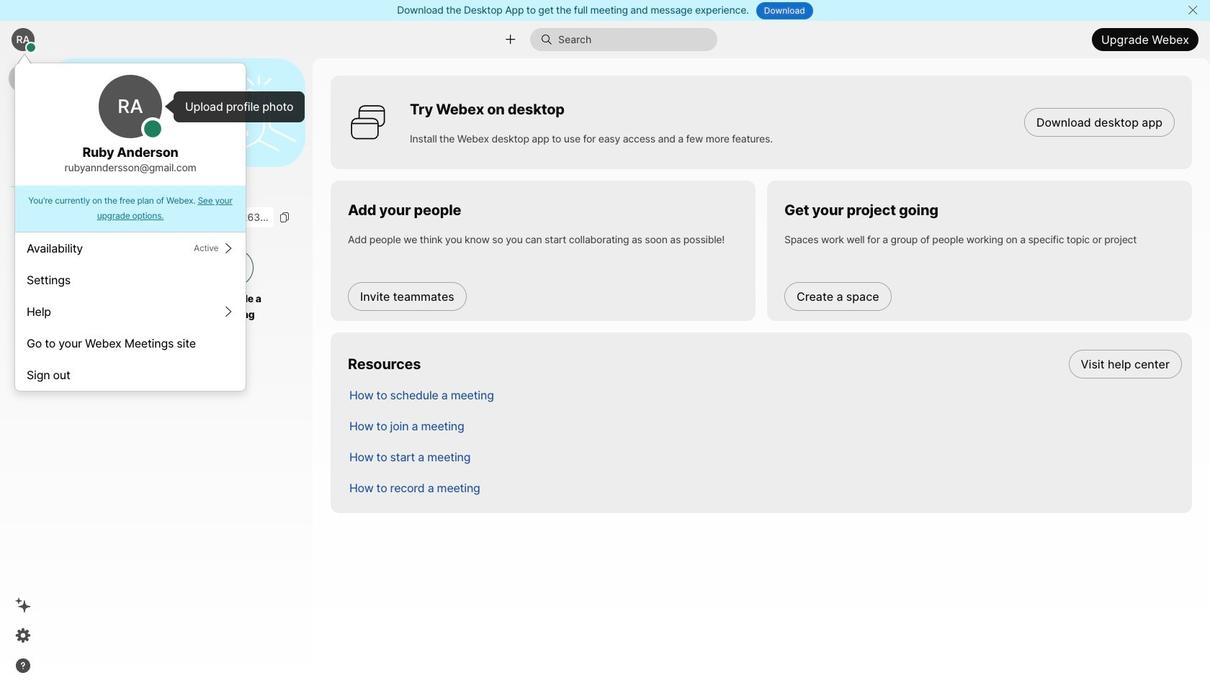 Task type: locate. For each thing, give the bounding box(es) containing it.
2 arrow right_16 image from the top
[[223, 306, 234, 318]]

arrow right_16 image inside set status menu item
[[223, 243, 234, 254]]

1 arrow right_16 image from the top
[[223, 243, 234, 254]]

cancel_16 image
[[1187, 4, 1199, 16]]

0 vertical spatial arrow right_16 image
[[223, 243, 234, 254]]

arrow right_16 image inside help menu item
[[223, 306, 234, 318]]

2 list item from the top
[[338, 380, 1192, 411]]

navigation
[[0, 58, 46, 694]]

1 vertical spatial arrow right_16 image
[[223, 306, 234, 318]]

go to your webex meetings site menu item
[[15, 328, 246, 359]]

list item
[[338, 349, 1192, 380], [338, 380, 1192, 411], [338, 411, 1192, 442], [338, 442, 1192, 473], [338, 473, 1192, 504]]

None text field
[[58, 208, 274, 228]]

arrow right_16 image
[[223, 243, 234, 254], [223, 306, 234, 318]]

help menu item
[[15, 296, 246, 328]]



Task type: describe. For each thing, give the bounding box(es) containing it.
3 list item from the top
[[338, 411, 1192, 442]]

1 list item from the top
[[338, 349, 1192, 380]]

profile settings menu menu bar
[[15, 233, 246, 391]]

5 list item from the top
[[338, 473, 1192, 504]]

two hands high fiving image
[[215, 70, 302, 156]]

webex tab list
[[9, 64, 37, 219]]

settings menu item
[[15, 264, 246, 296]]

set status menu item
[[15, 233, 246, 264]]

sign out menu item
[[15, 359, 246, 391]]

4 list item from the top
[[338, 442, 1192, 473]]



Task type: vqa. For each thing, say whether or not it's contained in the screenshot.
fourth list item from the bottom of the page
yes



